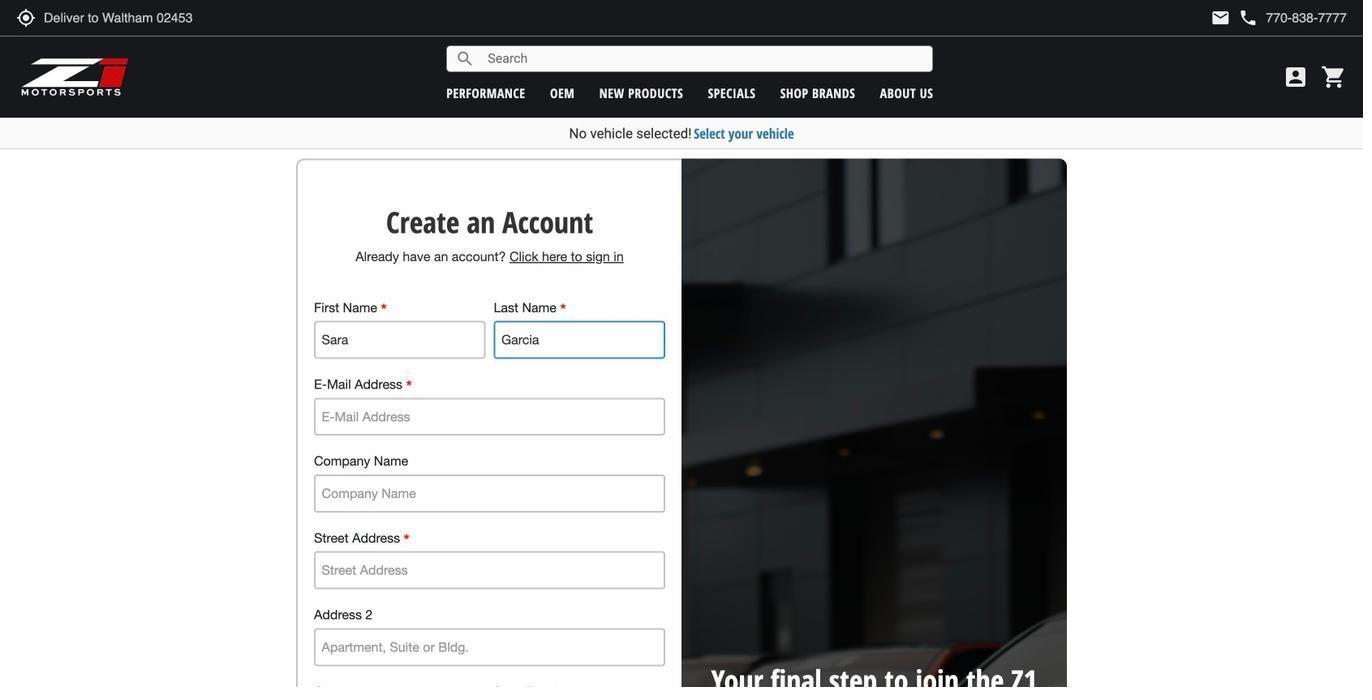 Task type: describe. For each thing, give the bounding box(es) containing it.
E-Mail Address text field
[[314, 398, 666, 436]]

Apartment, Suite or Bldg. text field
[[314, 629, 666, 667]]

z1 motorsports logo image
[[20, 57, 129, 97]]

Street Address text field
[[314, 552, 666, 590]]



Task type: vqa. For each thing, say whether or not it's contained in the screenshot.
the appear
no



Task type: locate. For each thing, give the bounding box(es) containing it.
Company Name text field
[[314, 475, 666, 513]]

Search search field
[[475, 46, 933, 71]]

Last Name text field
[[494, 321, 666, 359]]

First Name text field
[[314, 321, 486, 359]]



